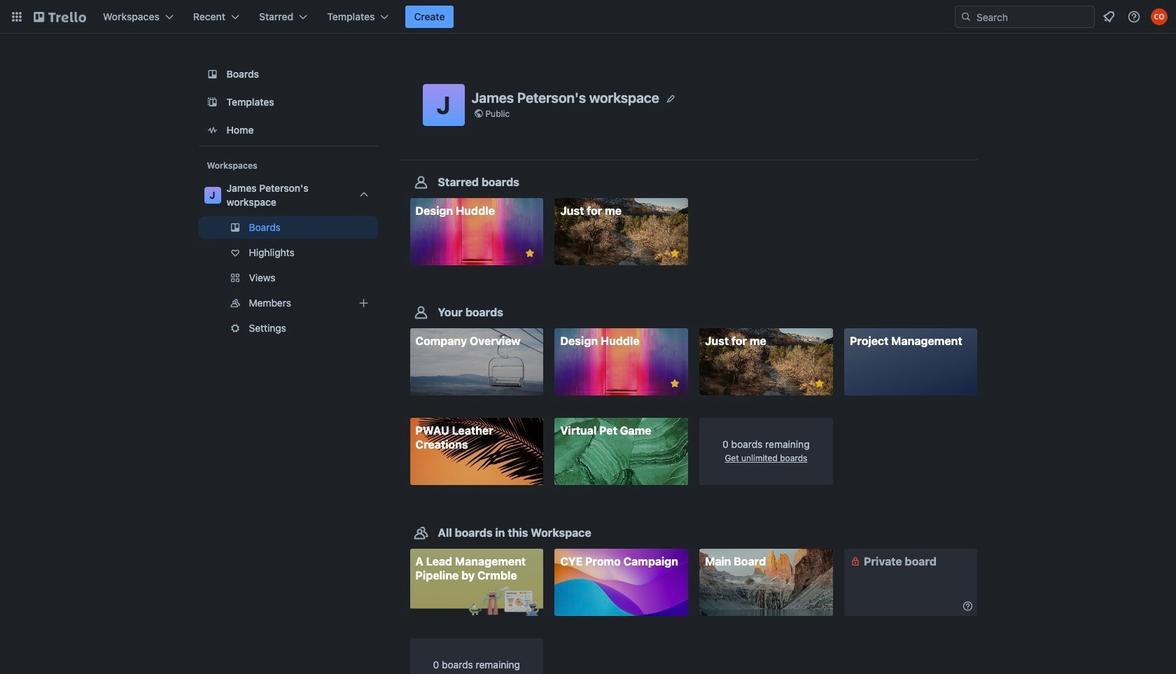 Task type: locate. For each thing, give the bounding box(es) containing it.
home image
[[204, 122, 221, 139]]

board image
[[204, 66, 221, 83]]

search image
[[961, 11, 972, 22]]

christina overa (christinaovera) image
[[1152, 8, 1168, 25]]

Search field
[[972, 7, 1095, 27]]

template board image
[[204, 94, 221, 111]]

click to unstar this board. it will be removed from your starred list. image
[[669, 247, 681, 260], [669, 378, 681, 390], [814, 378, 826, 390]]

add image
[[355, 295, 372, 312]]

click to unstar this board. it will be removed from your starred list. image
[[524, 247, 537, 260]]



Task type: vqa. For each thing, say whether or not it's contained in the screenshot.
Fields
no



Task type: describe. For each thing, give the bounding box(es) containing it.
sm image
[[849, 555, 863, 569]]

0 notifications image
[[1101, 8, 1118, 25]]

sm image
[[961, 599, 975, 613]]

back to home image
[[34, 6, 86, 28]]

open information menu image
[[1128, 10, 1142, 24]]

primary element
[[0, 0, 1177, 34]]



